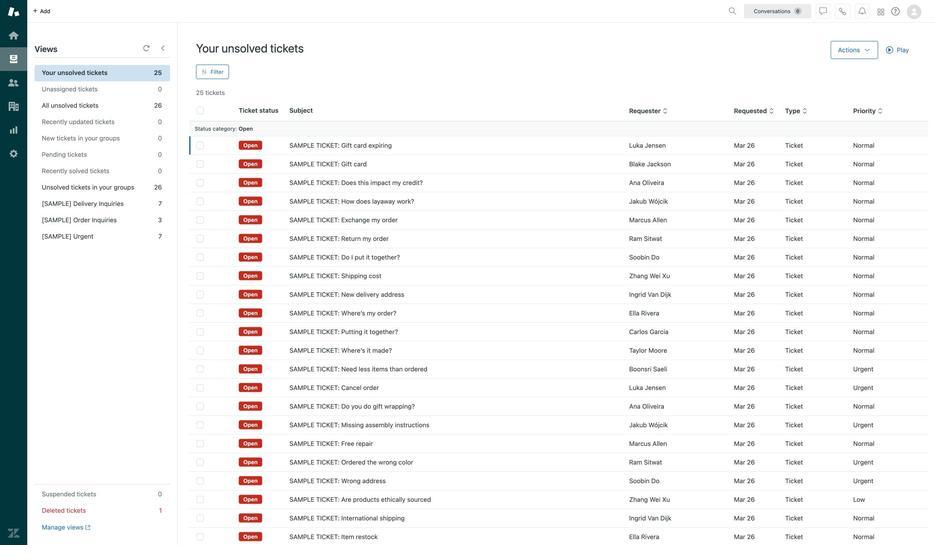 Task type: describe. For each thing, give the bounding box(es) containing it.
16 row from the top
[[189, 416, 929, 435]]

3 row from the top
[[189, 174, 929, 192]]

1 row from the top
[[189, 136, 929, 155]]

14 row from the top
[[189, 379, 929, 397]]

12 row from the top
[[189, 341, 929, 360]]

views image
[[8, 53, 20, 65]]

9 row from the top
[[189, 286, 929, 304]]

22 row from the top
[[189, 528, 929, 546]]

7 row from the top
[[189, 248, 929, 267]]

21 row from the top
[[189, 509, 929, 528]]

zendesk support image
[[8, 6, 20, 18]]

19 row from the top
[[189, 472, 929, 491]]

5 row from the top
[[189, 211, 929, 230]]

20 row from the top
[[189, 491, 929, 509]]

get started image
[[8, 30, 20, 41]]

15 row from the top
[[189, 397, 929, 416]]

customers image
[[8, 77, 20, 89]]

refresh views pane image
[[143, 45, 150, 52]]

hide panel views image
[[159, 45, 167, 52]]

button displays agent's chat status as invisible. image
[[820, 8, 827, 15]]

organizations image
[[8, 101, 20, 112]]

10 row from the top
[[189, 304, 929, 323]]



Task type: locate. For each thing, give the bounding box(es) containing it.
17 row from the top
[[189, 435, 929, 453]]

main element
[[0, 0, 27, 546]]

8 row from the top
[[189, 267, 929, 286]]

6 row from the top
[[189, 230, 929, 248]]

opens in a new tab image
[[84, 525, 91, 531]]

11 row from the top
[[189, 323, 929, 341]]

4 row from the top
[[189, 192, 929, 211]]

get help image
[[892, 7, 900, 15]]

reporting image
[[8, 124, 20, 136]]

2 row from the top
[[189, 155, 929, 174]]

admin image
[[8, 148, 20, 160]]

notifications image
[[859, 8, 866, 15]]

13 row from the top
[[189, 360, 929, 379]]

row
[[189, 136, 929, 155], [189, 155, 929, 174], [189, 174, 929, 192], [189, 192, 929, 211], [189, 211, 929, 230], [189, 230, 929, 248], [189, 248, 929, 267], [189, 267, 929, 286], [189, 286, 929, 304], [189, 304, 929, 323], [189, 323, 929, 341], [189, 341, 929, 360], [189, 360, 929, 379], [189, 379, 929, 397], [189, 397, 929, 416], [189, 416, 929, 435], [189, 435, 929, 453], [189, 453, 929, 472], [189, 472, 929, 491], [189, 491, 929, 509], [189, 509, 929, 528], [189, 528, 929, 546]]

18 row from the top
[[189, 453, 929, 472]]

zendesk image
[[8, 528, 20, 540]]

zendesk products image
[[878, 9, 885, 15]]



Task type: vqa. For each thing, say whether or not it's contained in the screenshot.
The Subject Field
no



